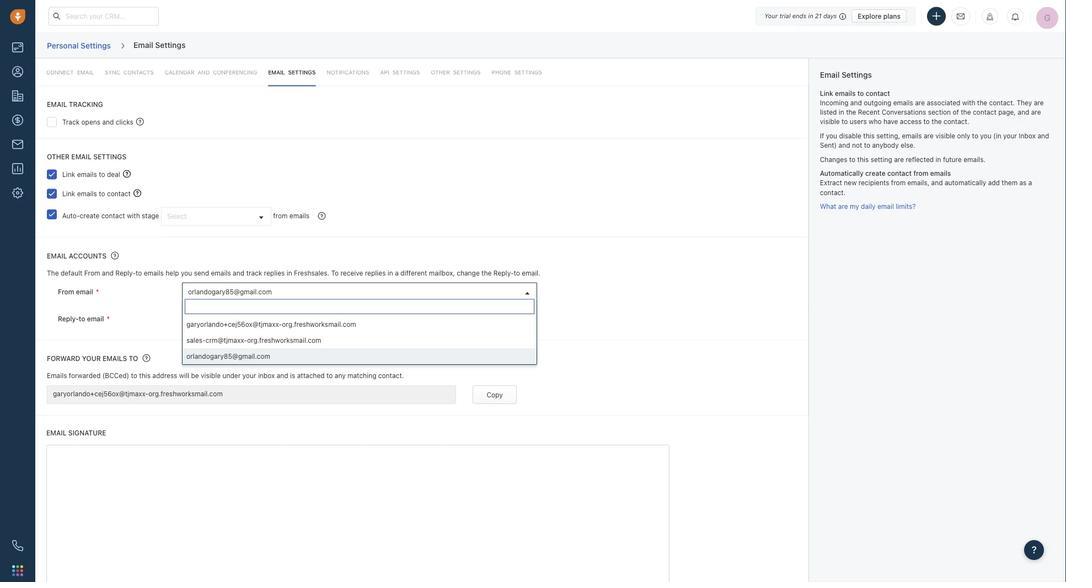 Task type: locate. For each thing, give the bounding box(es) containing it.
tab list
[[35, 58, 808, 86]]

under
[[223, 372, 241, 380]]

1 horizontal spatial visible
[[820, 118, 840, 125]]

tab list containing connect email
[[35, 58, 808, 86]]

and left is
[[277, 372, 288, 380]]

email inside tab list
[[77, 69, 94, 75]]

to up the outgoing on the top right of the page
[[857, 89, 864, 97]]

a
[[1029, 179, 1032, 187], [395, 269, 399, 277]]

future
[[943, 156, 962, 163]]

1 horizontal spatial your
[[242, 372, 256, 380]]

your right (in
[[1003, 132, 1017, 140]]

0 horizontal spatial your
[[82, 355, 101, 363]]

to left the deal
[[99, 171, 105, 178]]

in left different
[[388, 269, 393, 277]]

0 vertical spatial from
[[914, 170, 929, 177]]

ends
[[792, 12, 806, 20]]

1 vertical spatial your
[[82, 355, 101, 363]]

will
[[179, 372, 189, 380]]

0 horizontal spatial you
[[181, 269, 192, 277]]

contact down changes to this setting are reflected in future emails.
[[887, 170, 912, 177]]

settings for email settings link
[[288, 69, 316, 75]]

2 vertical spatial link
[[62, 190, 75, 198]]

sales-crm@tjmaxx-org.freshworksmail.com
[[186, 336, 321, 344]]

replies right receive
[[365, 269, 386, 277]]

2 horizontal spatial your
[[1003, 132, 1017, 140]]

recipients
[[859, 179, 889, 187]]

1 vertical spatial visible
[[936, 132, 955, 140]]

1 replies from the left
[[264, 269, 285, 277]]

email right daily
[[878, 203, 894, 210]]

this
[[863, 132, 875, 140], [857, 156, 869, 163], [139, 372, 151, 380]]

different
[[401, 269, 427, 277]]

2 horizontal spatial settings
[[515, 69, 542, 75]]

0 vertical spatial link
[[820, 89, 833, 97]]

connect
[[46, 69, 74, 75]]

and right inbox
[[1038, 132, 1049, 140]]

auto-
[[62, 212, 80, 220]]

1 vertical spatial create
[[80, 212, 99, 220]]

0 vertical spatial create
[[865, 170, 886, 177]]

associated
[[927, 99, 961, 107]]

emails inside automatically create contact from emails extract new recipients from emails, and automatically add them as a contact.
[[930, 170, 951, 177]]

to right (bcced)
[[131, 372, 137, 380]]

2 vertical spatial this
[[139, 372, 151, 380]]

visible inside link emails to contact incoming and outgoing emails are associated with the contact. they are listed in the recent conversations section of the contact page, and are visible to users who have access to the contact.
[[820, 118, 840, 125]]

0 vertical spatial orlandogary85@gmail.com
[[188, 288, 272, 296]]

settings for other settings
[[453, 69, 481, 75]]

0 horizontal spatial visible
[[201, 372, 221, 380]]

your up forwarded
[[82, 355, 101, 363]]

with right associated
[[962, 99, 975, 107]]

notifications
[[327, 69, 369, 75]]

link down other email settings
[[62, 171, 75, 178]]

1 vertical spatial a
[[395, 269, 399, 277]]

orlandogary85@gmail.com down track at top left
[[188, 288, 272, 296]]

0 horizontal spatial question circled image
[[111, 251, 119, 260]]

this inside tab panel
[[139, 372, 151, 380]]

1 horizontal spatial other
[[431, 69, 450, 75]]

1 vertical spatial link
[[62, 171, 75, 178]]

link
[[820, 89, 833, 97], [62, 171, 75, 178], [62, 190, 75, 198]]

email right connect
[[77, 69, 94, 75]]

in inside link emails to contact incoming and outgoing emails are associated with the contact. they are listed in the recent conversations section of the contact page, and are visible to users who have access to the contact.
[[839, 108, 844, 116]]

settings right api
[[392, 69, 420, 75]]

email
[[134, 40, 153, 49], [268, 69, 285, 75], [820, 70, 840, 79], [47, 100, 67, 108], [47, 252, 67, 260], [46, 429, 67, 437]]

visible
[[820, 118, 840, 125], [936, 132, 955, 140], [201, 372, 221, 380]]

0 vertical spatial your
[[1003, 132, 1017, 140]]

settings for phone settings
[[515, 69, 542, 75]]

email for from email
[[76, 288, 93, 296]]

and right calendar
[[198, 69, 210, 75]]

phone image
[[12, 541, 23, 552]]

from email
[[58, 288, 93, 296]]

this left address
[[139, 372, 151, 380]]

garyorlando+cej56ox@tjmaxx-org.freshworksmail.com inside garyorlando+cej56ox@tjmaxx-org.freshworksmail.com option
[[186, 320, 356, 328]]

what are my daily email limits? link
[[820, 203, 916, 210]]

with left stage
[[127, 212, 140, 220]]

link up incoming
[[820, 89, 833, 97]]

your left inbox
[[242, 372, 256, 380]]

settings right phone
[[515, 69, 542, 75]]

link inside link emails to contact incoming and outgoing emails are associated with the contact. they are listed in the recent conversations section of the contact page, and are visible to users who have access to the contact.
[[820, 89, 833, 97]]

select link
[[162, 208, 271, 225]]

2 vertical spatial visible
[[201, 372, 221, 380]]

garyorlando+cej56ox@tjmaxx-org.freshworksmail.com
[[188, 315, 358, 323], [186, 320, 356, 328], [53, 390, 223, 398]]

other inside other settings "link"
[[431, 69, 450, 75]]

are right they on the top right
[[1034, 99, 1044, 107]]

incoming
[[820, 99, 849, 107]]

application
[[46, 445, 669, 582]]

deal
[[107, 171, 120, 178]]

to down "not"
[[849, 156, 856, 163]]

visible left only on the right of the page
[[936, 132, 955, 140]]

list box containing garyorlando+cej56ox@tjmaxx-org.freshworksmail.com
[[183, 317, 537, 365]]

what's new image
[[986, 13, 994, 21]]

0 vertical spatial other
[[431, 69, 450, 75]]

settings up the deal
[[93, 153, 126, 160]]

to up (bcced)
[[129, 355, 138, 363]]

create
[[865, 170, 886, 177], [80, 212, 99, 220]]

reply- left email.
[[494, 269, 514, 277]]

0 horizontal spatial other
[[47, 153, 70, 160]]

a right as
[[1029, 179, 1032, 187]]

to right the access
[[924, 118, 930, 125]]

with inside tab panel
[[127, 212, 140, 220]]

they
[[1017, 99, 1032, 107]]

calendar and conferencing
[[165, 69, 257, 75]]

question circled image right accounts
[[111, 251, 119, 260]]

email for other email settings
[[71, 153, 92, 160]]

create inside automatically create contact from emails extract new recipients from emails, and automatically add them as a contact.
[[865, 170, 886, 177]]

(in
[[993, 132, 1001, 140]]

and left track at top left
[[233, 269, 244, 277]]

send
[[194, 269, 209, 277]]

garyorlando+cej56ox@tjmaxx-org.freshworksmail.com link
[[183, 310, 537, 328]]

0 horizontal spatial from
[[58, 288, 74, 296]]

settings
[[155, 40, 186, 49], [81, 41, 111, 50], [288, 69, 316, 75], [392, 69, 420, 75], [842, 70, 872, 79]]

tab panel
[[35, 58, 808, 582]]

0 vertical spatial a
[[1029, 179, 1032, 187]]

question circled image right from emails
[[318, 211, 326, 221]]

copy
[[487, 391, 503, 399]]

other down track on the left of the page
[[47, 153, 70, 160]]

2 replies from the left
[[365, 269, 386, 277]]

email down default
[[76, 288, 93, 296]]

settings up calendar
[[155, 40, 186, 49]]

0 vertical spatial with
[[962, 99, 975, 107]]

visible down listed
[[820, 118, 840, 125]]

reply- left help
[[115, 269, 136, 277]]

emails forwarded (bcced) to this address will be visible under your inbox and is attached to any matching contact.
[[47, 372, 404, 380]]

is
[[290, 372, 295, 380]]

email right conferencing
[[268, 69, 285, 75]]

you left (in
[[980, 132, 992, 140]]

page,
[[998, 108, 1016, 116]]

orlandogary85@gmail.com link
[[183, 283, 537, 301]]

conferencing
[[213, 69, 257, 75]]

1 horizontal spatial a
[[1029, 179, 1032, 187]]

other right api settings
[[431, 69, 450, 75]]

recent
[[858, 108, 880, 116]]

create up the recipients
[[865, 170, 886, 177]]

settings left notifications
[[288, 69, 316, 75]]

1 horizontal spatial from
[[84, 269, 100, 277]]

this down "not"
[[857, 156, 869, 163]]

a left different
[[395, 269, 399, 277]]

listed
[[820, 108, 837, 116]]

from inside tab panel
[[273, 212, 288, 220]]

question circled image
[[318, 211, 326, 221], [111, 251, 119, 260]]

opens
[[81, 118, 100, 126]]

in
[[808, 12, 813, 20], [839, 108, 844, 116], [936, 156, 941, 163], [287, 269, 292, 277], [388, 269, 393, 277]]

garyorlando+cej56ox@tjmaxx- for garyorlando+cej56ox@tjmaxx-org.freshworksmail.com link
[[188, 315, 284, 323]]

orlandogary85@gmail.com inside tab panel
[[188, 288, 272, 296]]

them
[[1002, 179, 1018, 187]]

0 vertical spatial visible
[[820, 118, 840, 125]]

you right help
[[181, 269, 192, 277]]

and up recent
[[850, 99, 862, 107]]

emails
[[835, 89, 856, 97], [893, 99, 913, 107], [902, 132, 922, 140], [930, 170, 951, 177], [77, 171, 97, 178], [77, 190, 97, 198], [289, 212, 309, 220], [144, 269, 164, 277], [211, 269, 231, 277], [103, 355, 127, 363]]

are up reflected
[[924, 132, 934, 140]]

2 horizontal spatial you
[[980, 132, 992, 140]]

1 horizontal spatial settings
[[453, 69, 481, 75]]

phone element
[[7, 535, 29, 557]]

0 horizontal spatial replies
[[264, 269, 285, 277]]

from
[[84, 269, 100, 277], [58, 288, 74, 296]]

link emails to contact
[[62, 190, 131, 198]]

freshworks switcher image
[[12, 566, 23, 577]]

your
[[1003, 132, 1017, 140], [82, 355, 101, 363], [242, 372, 256, 380]]

the right change
[[482, 269, 492, 277]]

2 horizontal spatial visible
[[936, 132, 955, 140]]

garyorlando+cej56ox@tjmaxx-
[[188, 315, 284, 323], [186, 320, 282, 328], [53, 390, 149, 398]]

contact. up page,
[[989, 99, 1015, 107]]

from emails
[[273, 212, 309, 220]]

email up the
[[47, 252, 67, 260]]

1 horizontal spatial question circled image
[[318, 211, 326, 221]]

the right the of
[[961, 108, 971, 116]]

0 horizontal spatial email settings
[[134, 40, 186, 49]]

2 vertical spatial from
[[273, 212, 288, 220]]

2 vertical spatial your
[[242, 372, 256, 380]]

garyorlando+cej56ox@tjmaxx- inside option
[[186, 320, 282, 328]]

0 vertical spatial question circled image
[[136, 117, 144, 126]]

emails inside if you disable this setting, emails are visible only to you (in your inbox and sent) and not to anybody else.
[[902, 132, 922, 140]]

to down the from email
[[79, 315, 85, 323]]

orlandogary85@gmail.com
[[188, 288, 272, 296], [186, 352, 270, 360]]

garyorlando+cej56ox@tjmaxx-org.freshworksmail.com inside garyorlando+cej56ox@tjmaxx-org.freshworksmail.com link
[[188, 315, 358, 323]]

1 horizontal spatial from
[[891, 179, 906, 187]]

link emails to contact incoming and outgoing emails are associated with the contact. they are listed in the recent conversations section of the contact page, and are visible to users who have access to the contact.
[[820, 89, 1044, 125]]

calendar
[[165, 69, 194, 75]]

settings left phone
[[453, 69, 481, 75]]

other for other email settings
[[47, 153, 70, 160]]

list box
[[183, 317, 537, 365]]

1 horizontal spatial email settings
[[268, 69, 316, 75]]

0 horizontal spatial a
[[395, 269, 399, 277]]

from down accounts
[[84, 269, 100, 277]]

you right if
[[826, 132, 837, 140]]

1 horizontal spatial with
[[962, 99, 975, 107]]

are up the conversations
[[915, 99, 925, 107]]

from down default
[[58, 288, 74, 296]]

1 vertical spatial question circled image
[[143, 354, 150, 363]]

org.freshworksmail.com
[[284, 315, 358, 323], [282, 320, 356, 328], [247, 336, 321, 344], [149, 390, 223, 398]]

0 vertical spatial question circled image
[[318, 211, 326, 221]]

to
[[857, 89, 864, 97], [842, 118, 848, 125], [924, 118, 930, 125], [972, 132, 978, 140], [864, 141, 870, 149], [849, 156, 856, 163], [99, 171, 105, 178], [99, 190, 105, 198], [136, 269, 142, 277], [514, 269, 520, 277], [79, 315, 85, 323], [129, 355, 138, 363], [131, 372, 137, 380], [327, 372, 333, 380]]

2 horizontal spatial from
[[914, 170, 929, 177]]

1 vertical spatial question circled image
[[111, 251, 119, 260]]

email up track on the left of the page
[[47, 100, 67, 108]]

forward
[[47, 355, 80, 363]]

be
[[191, 372, 199, 380]]

freshsales.
[[294, 269, 329, 277]]

what are my daily email limits?
[[820, 203, 916, 210]]

1 vertical spatial with
[[127, 212, 140, 220]]

with
[[962, 99, 975, 107], [127, 212, 140, 220]]

1 vertical spatial orlandogary85@gmail.com
[[186, 352, 270, 360]]

orlandogary85@gmail.com down crm@tjmaxx-
[[186, 352, 270, 360]]

settings
[[453, 69, 481, 75], [515, 69, 542, 75], [93, 153, 126, 160]]

this down who
[[863, 132, 875, 140]]

users
[[850, 118, 867, 125]]

email up link emails to deal at top left
[[71, 153, 92, 160]]

contact. down extract
[[820, 189, 846, 196]]

in left freshsales.
[[287, 269, 292, 277]]

0 horizontal spatial with
[[127, 212, 140, 220]]

1 horizontal spatial replies
[[365, 269, 386, 277]]

0 horizontal spatial from
[[273, 212, 288, 220]]

settings inside "link"
[[453, 69, 481, 75]]

reply- down the from email
[[58, 315, 79, 323]]

create down the link emails to contact
[[80, 212, 99, 220]]

settings down 'search your crm...' text box
[[81, 41, 111, 50]]

notifications link
[[327, 58, 369, 86]]

track
[[62, 118, 80, 126]]

reply-
[[115, 269, 136, 277], [494, 269, 514, 277], [58, 315, 79, 323]]

in down incoming
[[839, 108, 844, 116]]

1 horizontal spatial you
[[826, 132, 837, 140]]

other
[[431, 69, 450, 75], [47, 153, 70, 160]]

limits?
[[896, 203, 916, 210]]

0 vertical spatial this
[[863, 132, 875, 140]]

link up auto-
[[62, 190, 75, 198]]

replies right track at top left
[[264, 269, 285, 277]]

tracking
[[69, 100, 103, 108]]

None text field
[[185, 299, 534, 314]]

email
[[77, 69, 94, 75], [71, 153, 92, 160], [878, 203, 894, 210], [76, 288, 93, 296], [87, 315, 104, 323]]

replies
[[264, 269, 285, 277], [365, 269, 386, 277]]

to left email.
[[514, 269, 520, 277]]

receive
[[341, 269, 363, 277]]

email settings
[[134, 40, 186, 49], [268, 69, 316, 75], [820, 70, 872, 79]]

the right associated
[[977, 99, 987, 107]]

your
[[765, 12, 778, 20]]

visible right be
[[201, 372, 221, 380]]

question circled image
[[136, 117, 144, 126], [143, 354, 150, 363]]

0 horizontal spatial create
[[80, 212, 99, 220]]

and inside tab list
[[198, 69, 210, 75]]

contact left click to learn how to link emails to contacts image
[[107, 190, 131, 198]]

tab panel containing email tracking
[[35, 58, 808, 582]]

1 horizontal spatial reply-
[[115, 269, 136, 277]]

1 vertical spatial other
[[47, 153, 70, 160]]

and down they on the top right
[[1018, 108, 1029, 116]]

create inside tab panel
[[80, 212, 99, 220]]

1 horizontal spatial create
[[865, 170, 886, 177]]

(bcced)
[[102, 372, 129, 380]]

and right emails, at the right top of page
[[931, 179, 943, 187]]

click to learn how to link conversations to deals image
[[123, 170, 131, 178]]

contact. inside tab panel
[[378, 372, 404, 380]]

0 horizontal spatial reply-
[[58, 315, 79, 323]]

if you disable this setting, emails are visible only to you (in your inbox and sent) and not to anybody else.
[[820, 132, 1049, 149]]



Task type: describe. For each thing, give the bounding box(es) containing it.
you inside tab panel
[[181, 269, 192, 277]]

phone settings
[[492, 69, 542, 75]]

the down the section
[[932, 118, 942, 125]]

0 vertical spatial from
[[84, 269, 100, 277]]

anybody
[[872, 141, 899, 149]]

and inside automatically create contact from emails extract new recipients from emails, and automatically add them as a contact.
[[931, 179, 943, 187]]

settings for api settings link
[[392, 69, 420, 75]]

new
[[844, 179, 857, 187]]

to left any
[[327, 372, 333, 380]]

1 vertical spatial from
[[58, 288, 74, 296]]

track
[[246, 269, 262, 277]]

automatically
[[945, 179, 986, 187]]

Search your CRM... text field
[[49, 7, 159, 26]]

email down the from email
[[87, 315, 104, 323]]

email left "signature" on the left of page
[[46, 429, 67, 437]]

a inside tab panel
[[395, 269, 399, 277]]

0 horizontal spatial settings
[[93, 153, 126, 160]]

only
[[957, 132, 970, 140]]

crm@tjmaxx-
[[206, 336, 247, 344]]

1 vertical spatial this
[[857, 156, 869, 163]]

api
[[380, 69, 389, 75]]

emails.
[[964, 156, 986, 163]]

access
[[900, 118, 922, 125]]

have
[[884, 118, 898, 125]]

forwarded
[[69, 372, 101, 380]]

select
[[167, 213, 187, 220]]

connect email
[[46, 69, 94, 75]]

are left "my" at the right top
[[838, 203, 848, 210]]

calendar and conferencing link
[[165, 58, 257, 86]]

the up users
[[846, 108, 856, 116]]

sales-
[[186, 336, 206, 344]]

auto-create contact with stage
[[62, 212, 159, 220]]

copy button
[[473, 385, 517, 404]]

as
[[1020, 179, 1027, 187]]

contacts
[[123, 69, 154, 75]]

track opens and clicks
[[62, 118, 133, 126]]

else.
[[901, 141, 915, 149]]

and down accounts
[[102, 269, 114, 277]]

contact up the outgoing on the top right of the page
[[866, 89, 890, 97]]

2 horizontal spatial reply-
[[494, 269, 514, 277]]

what
[[820, 203, 836, 210]]

create for auto-
[[80, 212, 99, 220]]

to down link emails to deal at top left
[[99, 190, 105, 198]]

your trial ends in 21 days
[[765, 12, 837, 20]]

explore
[[858, 12, 882, 20]]

changes to this setting are reflected in future emails.
[[820, 156, 986, 163]]

other for other settings
[[431, 69, 450, 75]]

garyorlando+cej56ox@tjmaxx-org.freshworksmail.com option
[[183, 317, 537, 333]]

link for link emails to contact incoming and outgoing emails are associated with the contact. they are listed in the recent conversations section of the contact page, and are visible to users who have access to the contact.
[[820, 89, 833, 97]]

this inside if you disable this setting, emails are visible only to you (in your inbox and sent) and not to anybody else.
[[863, 132, 875, 140]]

change
[[457, 269, 480, 277]]

to left help
[[136, 269, 142, 277]]

reply-to email
[[58, 315, 104, 323]]

contact left page,
[[973, 108, 997, 116]]

1 vertical spatial from
[[891, 179, 906, 187]]

send email image
[[957, 12, 965, 21]]

mailbox,
[[429, 269, 455, 277]]

visible inside tab panel
[[201, 372, 221, 380]]

contact. inside automatically create contact from emails extract new recipients from emails, and automatically add them as a contact.
[[820, 189, 846, 196]]

the inside tab panel
[[482, 269, 492, 277]]

are down else. on the top of page
[[894, 156, 904, 163]]

link for link emails to deal
[[62, 171, 75, 178]]

settings up the outgoing on the top right of the page
[[842, 70, 872, 79]]

stage
[[142, 212, 159, 220]]

who
[[869, 118, 882, 125]]

in left future
[[936, 156, 941, 163]]

link for link emails to contact
[[62, 190, 75, 198]]

email up contacts
[[134, 40, 153, 49]]

email.
[[522, 269, 540, 277]]

connect email link
[[46, 58, 94, 86]]

application inside tab panel
[[46, 445, 669, 582]]

if
[[820, 132, 824, 140]]

orlandogary85@gmail.com option
[[183, 349, 537, 365]]

help
[[166, 269, 179, 277]]

to left users
[[842, 118, 848, 125]]

are inside if you disable this setting, emails are visible only to you (in your inbox and sent) and not to anybody else.
[[924, 132, 934, 140]]

and down disable
[[839, 141, 850, 149]]

email tracking
[[47, 100, 103, 108]]

daily
[[861, 203, 876, 210]]

email accounts
[[47, 252, 106, 260]]

my
[[850, 203, 859, 210]]

the default from and reply-to emails help you send emails and track replies in freshsales. to receive replies in a different mailbox, change the reply-to email.
[[47, 269, 540, 277]]

contact inside automatically create contact from emails extract new recipients from emails, and automatically add them as a contact.
[[887, 170, 912, 177]]

to right "not"
[[864, 141, 870, 149]]

your inside if you disable this setting, emails are visible only to you (in your inbox and sent) and not to anybody else.
[[1003, 132, 1017, 140]]

extract
[[820, 179, 842, 187]]

plans
[[884, 12, 901, 20]]

contact down the link emails to contact
[[101, 212, 125, 220]]

setting,
[[877, 132, 900, 140]]

phone settings link
[[492, 58, 542, 86]]

not
[[852, 141, 862, 149]]

click to learn how to link emails to contacts image
[[133, 189, 141, 197]]

accounts
[[69, 252, 106, 260]]

create for automatically
[[865, 170, 886, 177]]

matching
[[348, 372, 376, 380]]

sync contacts
[[105, 69, 154, 75]]

emails,
[[908, 179, 930, 187]]

emails
[[47, 372, 67, 380]]

and left clicks
[[102, 118, 114, 126]]

explore plans link
[[852, 9, 907, 23]]

other settings link
[[431, 58, 481, 86]]

forward your emails to
[[47, 355, 138, 363]]

2 horizontal spatial email settings
[[820, 70, 872, 79]]

personal settings link
[[46, 37, 111, 54]]

the
[[47, 269, 59, 277]]

contact. down the of
[[944, 118, 969, 125]]

email for connect email
[[77, 69, 94, 75]]

garyorlando+cej56ox@tjmaxx- for list box containing garyorlando+cej56ox@tjmaxx-org.freshworksmail.com
[[186, 320, 282, 328]]

orlandogary85@gmail.com inside option
[[186, 352, 270, 360]]

are down they on the top right
[[1031, 108, 1041, 116]]

api settings
[[380, 69, 420, 75]]

to
[[331, 269, 339, 277]]

trial
[[780, 12, 791, 20]]

email settings inside tab list
[[268, 69, 316, 75]]

changes
[[820, 156, 847, 163]]

days
[[823, 12, 837, 20]]

other email settings
[[47, 153, 126, 160]]

of
[[953, 108, 959, 116]]

a inside automatically create contact from emails extract new recipients from emails, and automatically add them as a contact.
[[1029, 179, 1032, 187]]

settings for 'personal settings' link on the left of the page
[[81, 41, 111, 50]]

inbox
[[258, 372, 275, 380]]

address
[[152, 372, 177, 380]]

add
[[988, 179, 1000, 187]]

to right only on the right of the page
[[972, 132, 978, 140]]

attached
[[297, 372, 325, 380]]

email inside email settings link
[[268, 69, 285, 75]]

default
[[61, 269, 82, 277]]

email up incoming
[[820, 70, 840, 79]]

personal
[[47, 41, 79, 50]]

setting
[[871, 156, 892, 163]]

21
[[815, 12, 822, 20]]

signature
[[68, 429, 106, 437]]

link emails to deal
[[62, 171, 120, 178]]

sales-crm@tjmaxx-org.freshworksmail.com option
[[183, 333, 537, 349]]

clicks
[[116, 118, 133, 126]]

with inside link emails to contact incoming and outgoing emails are associated with the contact. they are listed in the recent conversations section of the contact page, and are visible to users who have access to the contact.
[[962, 99, 975, 107]]

phone
[[492, 69, 511, 75]]

visible inside if you disable this setting, emails are visible only to you (in your inbox and sent) and not to anybody else.
[[936, 132, 955, 140]]

in left "21"
[[808, 12, 813, 20]]

other settings
[[431, 69, 481, 75]]



Task type: vqa. For each thing, say whether or not it's contained in the screenshot.
If You Disable This Setting, Emails Are Visible Only To You (In Your Inbox And Sent) And Not To Anybody Else.
yes



